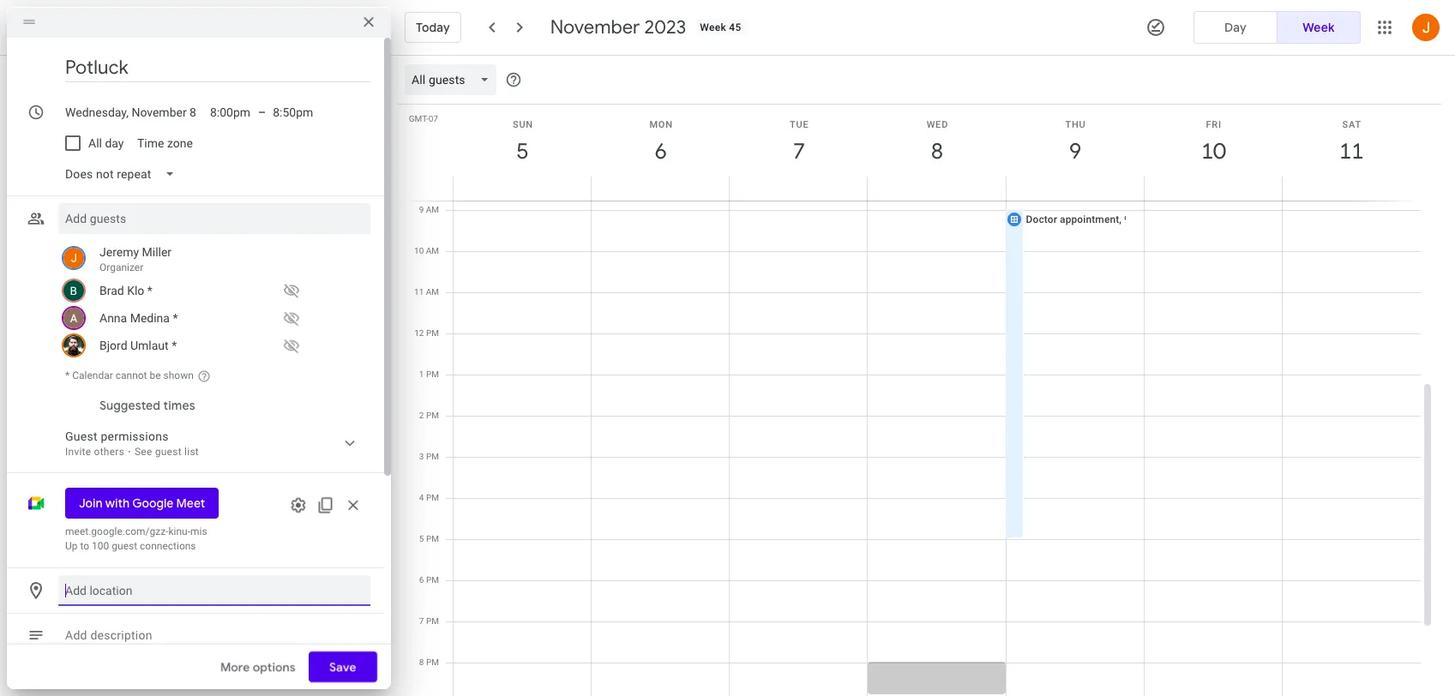 Task type: locate. For each thing, give the bounding box(es) containing it.
jeremy miller, organizer tree item
[[58, 241, 370, 277]]

1 pm from the top
[[426, 328, 439, 338]]

8
[[930, 137, 942, 166], [419, 658, 424, 667]]

thursday, november 9 element
[[1056, 132, 1095, 172]]

11 down sat
[[1338, 137, 1363, 166]]

5 column header
[[453, 105, 592, 201]]

pm for 2 pm
[[426, 411, 439, 420]]

1 horizontal spatial 8
[[930, 137, 942, 166]]

friday, november 10 element
[[1194, 132, 1233, 172]]

pm for 1 pm
[[426, 370, 439, 379]]

10 down 'fri'
[[1200, 137, 1225, 166]]

0 horizontal spatial 10
[[414, 246, 424, 256]]

2 pm from the top
[[426, 370, 439, 379]]

1 vertical spatial 10
[[414, 246, 424, 256]]

guest
[[65, 430, 98, 443]]

medina
[[130, 311, 170, 325]]

1
[[419, 370, 424, 379]]

0 vertical spatial 7
[[792, 137, 804, 166]]

bjord umlaut *
[[99, 339, 177, 352]]

7
[[792, 137, 804, 166], [419, 617, 424, 626]]

pm
[[426, 328, 439, 338], [426, 370, 439, 379], [426, 411, 439, 420], [426, 452, 439, 461], [426, 493, 439, 503], [426, 534, 439, 544], [426, 575, 439, 585], [426, 617, 439, 626], [426, 658, 439, 667]]

7 inside "tue 7"
[[792, 137, 804, 166]]

sun
[[513, 119, 533, 130]]

kinu-
[[168, 526, 190, 538]]

* for bjord umlaut *
[[172, 339, 177, 352]]

week left 45
[[700, 21, 726, 33]]

6
[[654, 137, 666, 166], [419, 575, 424, 585]]

0 vertical spatial 9
[[1068, 137, 1080, 166]]

gmt-07
[[409, 114, 438, 123]]

jeremy miller organizer
[[99, 245, 172, 274]]

week
[[1303, 20, 1335, 35], [700, 21, 726, 33]]

* inside brad klo tree item
[[147, 284, 152, 298]]

0 vertical spatial 10
[[1200, 137, 1225, 166]]

pm for 4 pm
[[426, 493, 439, 503]]

0 vertical spatial 11
[[1338, 137, 1363, 166]]

* inside anna medina tree item
[[173, 311, 178, 325]]

1 horizontal spatial 11
[[1338, 137, 1363, 166]]

to
[[80, 540, 89, 552]]

pm right 2
[[426, 411, 439, 420]]

4 pm
[[419, 493, 439, 503]]

* right 'umlaut'
[[172, 339, 177, 352]]

* right klo
[[147, 284, 152, 298]]

0 horizontal spatial 11
[[414, 287, 424, 297]]

week 45
[[700, 21, 741, 33]]

None field
[[405, 64, 503, 95], [58, 159, 189, 190], [405, 64, 503, 95], [58, 159, 189, 190]]

bjord
[[99, 339, 127, 352]]

5 down '4'
[[419, 534, 424, 544]]

1 am from the top
[[426, 205, 439, 214]]

week inside "option"
[[1303, 20, 1335, 35]]

tuesday, november 7 element
[[779, 132, 819, 172]]

* right medina
[[173, 311, 178, 325]]

guest inside "meet.google.com/gzz-kinu-mis up to 100 guest connections"
[[112, 540, 137, 552]]

sat 11
[[1338, 119, 1363, 166]]

sun 5
[[513, 119, 533, 166]]

8 down the 7 pm
[[419, 658, 424, 667]]

2 vertical spatial am
[[426, 287, 439, 297]]

Location text field
[[65, 575, 364, 606]]

week right 'day'
[[1303, 20, 1335, 35]]

pm right 12
[[426, 328, 439, 338]]

week for week
[[1303, 20, 1335, 35]]

1 horizontal spatial 9
[[1068, 137, 1080, 166]]

1 horizontal spatial guest
[[155, 446, 182, 458]]

1 horizontal spatial week
[[1303, 20, 1335, 35]]

guest
[[155, 446, 182, 458], [112, 540, 137, 552]]

1 horizontal spatial 6
[[654, 137, 666, 166]]

* inside bjord umlaut tree item
[[172, 339, 177, 352]]

day
[[1225, 20, 1247, 35]]

pm down 4 pm
[[426, 534, 439, 544]]

to element
[[258, 105, 266, 119]]

0 horizontal spatial week
[[700, 21, 726, 33]]

0 horizontal spatial guest
[[112, 540, 137, 552]]

7 down 'tue'
[[792, 137, 804, 166]]

pm down the 7 pm
[[426, 658, 439, 667]]

1 horizontal spatial 5
[[515, 137, 528, 166]]

anna medina *
[[99, 311, 178, 325]]

suggested times
[[99, 398, 195, 413]]

show schedule of brad klo image
[[278, 277, 305, 304]]

meet.google.com/gzz-kinu-mis up to 100 guest connections
[[65, 526, 207, 552]]

0 vertical spatial am
[[426, 205, 439, 214]]

pm up the 7 pm
[[426, 575, 439, 585]]

Start time text field
[[210, 102, 251, 123]]

* calendar cannot be shown
[[65, 370, 194, 382]]

am for 10 am
[[426, 246, 439, 256]]

show schedule of bjord umlaut image
[[278, 332, 305, 359]]

pm for 8 pm
[[426, 658, 439, 667]]

5 down sun
[[515, 137, 528, 166]]

11 am
[[414, 287, 439, 297]]

add description
[[65, 629, 152, 642]]

0 vertical spatial 6
[[654, 137, 666, 166]]

*
[[147, 284, 152, 298], [173, 311, 178, 325], [172, 339, 177, 352], [65, 370, 70, 382]]

10 inside 10 column header
[[1200, 137, 1225, 166]]

7 pm from the top
[[426, 575, 439, 585]]

6 column header
[[591, 105, 730, 201]]

today
[[416, 20, 450, 35]]

saturday, november 11 element
[[1332, 132, 1372, 172]]

shown
[[163, 370, 194, 382]]

3 pm
[[419, 452, 439, 461]]

am
[[426, 205, 439, 214], [426, 246, 439, 256], [426, 287, 439, 297]]

9
[[1068, 137, 1080, 166], [419, 205, 424, 214]]

november 2023
[[550, 15, 686, 39]]

1 horizontal spatial 10
[[1200, 137, 1225, 166]]

3 pm from the top
[[426, 411, 439, 420]]

2023
[[644, 15, 686, 39]]

option group
[[1194, 11, 1361, 44]]

10 up 11 am at left
[[414, 246, 424, 256]]

9 down 'thu'
[[1068, 137, 1080, 166]]

1 vertical spatial 6
[[419, 575, 424, 585]]

11 up 12
[[414, 287, 424, 297]]

mis
[[190, 526, 207, 538]]

6 inside mon 6
[[654, 137, 666, 166]]

0 horizontal spatial 9
[[419, 205, 424, 214]]

4 pm from the top
[[426, 452, 439, 461]]

google
[[132, 496, 173, 511]]

3 am from the top
[[426, 287, 439, 297]]

5
[[515, 137, 528, 166], [419, 534, 424, 544]]

join with google meet link
[[65, 488, 219, 519]]

6 pm from the top
[[426, 534, 439, 544]]

thu
[[1066, 119, 1086, 130]]

pm for 12 pm
[[426, 328, 439, 338]]

8 down wed
[[930, 137, 942, 166]]

pm right 3
[[426, 452, 439, 461]]

am up 10 am on the top of page
[[426, 205, 439, 214]]

time
[[138, 136, 165, 150]]

0 vertical spatial 5
[[515, 137, 528, 166]]

0 vertical spatial 8
[[930, 137, 942, 166]]

list
[[184, 446, 199, 458]]

12 pm
[[414, 328, 439, 338]]

7 down the 6 pm
[[419, 617, 424, 626]]

1 vertical spatial 11
[[414, 287, 424, 297]]

0 horizontal spatial 8
[[419, 658, 424, 667]]

bjord umlaut tree item
[[58, 332, 370, 359]]

Add title text field
[[65, 55, 370, 81]]

am down the 9 am
[[426, 246, 439, 256]]

0 horizontal spatial 6
[[419, 575, 424, 585]]

2 am from the top
[[426, 246, 439, 256]]

9 up 10 am on the top of page
[[419, 205, 424, 214]]

5 pm from the top
[[426, 493, 439, 503]]

1 vertical spatial guest
[[112, 540, 137, 552]]

tue
[[790, 119, 809, 130]]

am up 12 pm
[[426, 287, 439, 297]]

pm right 1
[[426, 370, 439, 379]]

wed
[[927, 119, 949, 130]]

4
[[419, 493, 424, 503]]

1 horizontal spatial 7
[[792, 137, 804, 166]]

guest down meet.google.com/gzz-
[[112, 540, 137, 552]]

45
[[729, 21, 741, 33]]

5 inside the sun 5
[[515, 137, 528, 166]]

9 am
[[419, 205, 439, 214]]

suggested
[[99, 398, 160, 413]]

pm down the 6 pm
[[426, 617, 439, 626]]

grid
[[398, 56, 1435, 696]]

brad klo tree item
[[58, 277, 370, 304]]

monday, november 6 element
[[641, 132, 681, 172]]

6 down mon
[[654, 137, 666, 166]]

Guests text field
[[65, 203, 364, 234]]

umlaut
[[130, 339, 169, 352]]

week for week 45
[[700, 21, 726, 33]]

show schedule of anna medina image
[[278, 304, 305, 332]]

with
[[105, 496, 130, 511]]

8 pm from the top
[[426, 617, 439, 626]]

am for 11 am
[[426, 287, 439, 297]]

guest left list on the bottom left
[[155, 446, 182, 458]]

0 horizontal spatial 7
[[419, 617, 424, 626]]

1 vertical spatial 8
[[419, 658, 424, 667]]

1 vertical spatial 5
[[419, 534, 424, 544]]

pm for 5 pm
[[426, 534, 439, 544]]

1 vertical spatial am
[[426, 246, 439, 256]]

pm right '4'
[[426, 493, 439, 503]]

6 down 5 pm
[[419, 575, 424, 585]]

9 pm from the top
[[426, 658, 439, 667]]

* for anna medina *
[[173, 311, 178, 325]]



Task type: describe. For each thing, give the bounding box(es) containing it.
see guest list
[[135, 446, 199, 458]]

connections
[[140, 540, 196, 552]]

sunday, november 5 element
[[503, 132, 542, 172]]

1 vertical spatial 9
[[419, 205, 424, 214]]

6 pm
[[419, 575, 439, 585]]

add description button
[[58, 620, 370, 651]]

10 am
[[414, 246, 439, 256]]

1 pm
[[419, 370, 439, 379]]

* for brad klo *
[[147, 284, 152, 298]]

11 column header
[[1282, 105, 1421, 201]]

organizer
[[99, 262, 143, 274]]

0 horizontal spatial 5
[[419, 534, 424, 544]]

–
[[258, 105, 266, 119]]

End time text field
[[273, 102, 314, 123]]

pm for 6 pm
[[426, 575, 439, 585]]

wed 8
[[927, 119, 949, 166]]

8 pm
[[419, 658, 439, 667]]

all day
[[88, 136, 124, 150]]

wednesday, november 8 element
[[918, 132, 957, 172]]

klo
[[127, 284, 144, 298]]

anna
[[99, 311, 127, 325]]

times
[[163, 398, 195, 413]]

suggested times button
[[93, 390, 202, 421]]

up
[[65, 540, 78, 552]]

today button
[[405, 7, 461, 48]]

8 column header
[[867, 105, 1006, 201]]

7 column header
[[729, 105, 868, 201]]

mon
[[649, 119, 673, 130]]

all
[[88, 136, 102, 150]]

7 pm
[[419, 617, 439, 626]]

1 vertical spatial 7
[[419, 617, 424, 626]]

,
[[1119, 214, 1122, 226]]

invite others
[[65, 446, 124, 458]]

brad
[[99, 284, 124, 298]]

2 pm
[[419, 411, 439, 420]]

Day radio
[[1194, 11, 1278, 44]]

Start date text field
[[65, 102, 196, 123]]

doctor appointment ,
[[1026, 214, 1124, 226]]

mon 6
[[649, 119, 673, 166]]

gmt-
[[409, 114, 429, 123]]

meet
[[176, 496, 205, 511]]

Week radio
[[1277, 11, 1361, 44]]

jeremy
[[99, 245, 139, 259]]

guests invited to this event. tree
[[58, 241, 370, 359]]

invite
[[65, 446, 91, 458]]

others
[[94, 446, 124, 458]]

07
[[429, 114, 438, 123]]

9 column header
[[1006, 105, 1145, 201]]

sat
[[1343, 119, 1362, 130]]

doctor
[[1026, 214, 1057, 226]]

november
[[550, 15, 640, 39]]

meet.google.com/gzz-
[[65, 526, 168, 538]]

cannot
[[116, 370, 147, 382]]

8 inside wed 8
[[930, 137, 942, 166]]

* left calendar
[[65, 370, 70, 382]]

option group containing day
[[1194, 11, 1361, 44]]

fri
[[1206, 119, 1222, 130]]

permissions
[[101, 430, 169, 443]]

guest permissions
[[65, 430, 169, 443]]

thu 9
[[1066, 119, 1086, 166]]

am for 9 am
[[426, 205, 439, 214]]

zone
[[168, 136, 193, 150]]

brad klo *
[[99, 284, 152, 298]]

be
[[150, 370, 161, 382]]

add
[[65, 629, 87, 642]]

9 inside the thu 9
[[1068, 137, 1080, 166]]

join
[[79, 496, 102, 511]]

miller
[[142, 245, 172, 259]]

pm for 3 pm
[[426, 452, 439, 461]]

time zone
[[138, 136, 193, 150]]

join with google meet
[[79, 496, 205, 511]]

appointment
[[1060, 214, 1119, 226]]

calendar
[[72, 370, 113, 382]]

see
[[135, 446, 152, 458]]

0 vertical spatial guest
[[155, 446, 182, 458]]

fri 10
[[1200, 119, 1225, 166]]

anna medina tree item
[[58, 304, 370, 332]]

description
[[90, 629, 152, 642]]

pm for 7 pm
[[426, 617, 439, 626]]

10 column header
[[1144, 105, 1283, 201]]

5 pm
[[419, 534, 439, 544]]

day
[[105, 136, 124, 150]]

11 inside column header
[[1338, 137, 1363, 166]]

tue 7
[[790, 119, 809, 166]]

grid containing 5
[[398, 56, 1435, 696]]

time zone button
[[131, 128, 200, 159]]

3
[[419, 452, 424, 461]]

100
[[92, 540, 109, 552]]

2
[[419, 411, 424, 420]]



Task type: vqa. For each thing, say whether or not it's contained in the screenshot.


